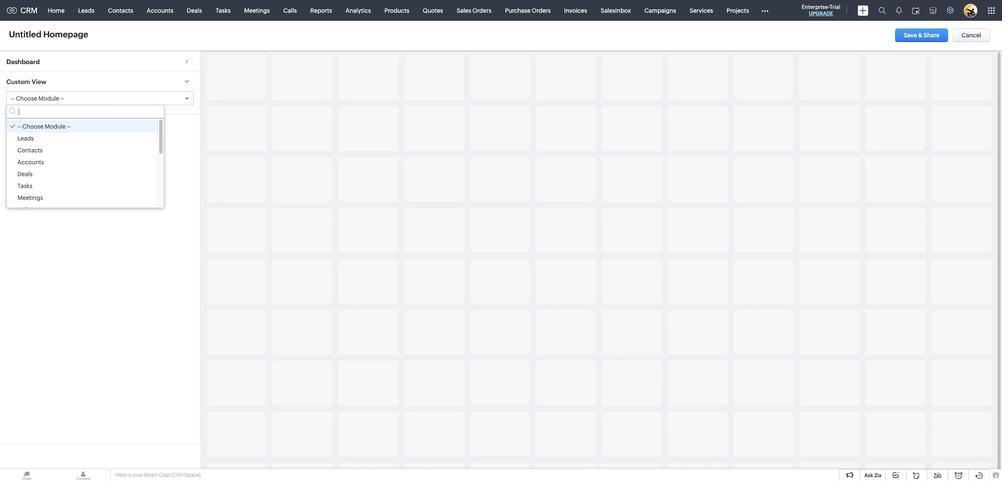 Task type: describe. For each thing, give the bounding box(es) containing it.
smart
[[144, 472, 158, 478]]

upgrade
[[809, 11, 834, 17]]

zia
[[875, 473, 882, 479]]

invoices
[[564, 7, 587, 14]]

signals element
[[891, 0, 907, 21]]

orders for purchase orders
[[532, 7, 551, 14]]

-- Choose Module -- field
[[7, 92, 193, 105]]

sales orders link
[[450, 0, 498, 21]]

profile image
[[964, 4, 978, 17]]

contacts image
[[56, 469, 110, 481]]

meetings link
[[237, 0, 277, 21]]

custom view link
[[0, 71, 200, 91]]

(ctrl+space)
[[171, 472, 201, 478]]

dashboard link
[[0, 51, 200, 71]]

calendar image
[[912, 7, 920, 14]]

analytics
[[346, 7, 371, 14]]

projects link
[[720, 0, 756, 21]]

signals image
[[896, 7, 902, 14]]

leads inside tree
[[17, 135, 34, 142]]

custom
[[6, 78, 30, 85]]

contacts inside tree
[[17, 147, 43, 154]]

sales orders
[[457, 7, 492, 14]]

crm
[[20, 6, 38, 15]]

leads inside "leads" link
[[78, 7, 95, 14]]

products
[[385, 7, 409, 14]]

your
[[132, 472, 143, 478]]

home
[[48, 7, 65, 14]]

purchase orders
[[505, 7, 551, 14]]

orders for sales orders
[[473, 7, 492, 14]]

salesinbox link
[[594, 0, 638, 21]]

create menu element
[[853, 0, 874, 21]]

save
[[904, 32, 917, 39]]

here
[[115, 472, 126, 478]]

1 horizontal spatial tasks
[[216, 7, 231, 14]]

quotes link
[[416, 0, 450, 21]]

chat
[[159, 472, 170, 478]]

accounts link
[[140, 0, 180, 21]]

&
[[919, 32, 923, 39]]

here is your smart chat (ctrl+space)
[[115, 472, 201, 478]]

tasks link
[[209, 0, 237, 21]]

choose for -- choose module -- field
[[16, 95, 37, 102]]

accounts inside tree
[[17, 159, 44, 166]]

home link
[[41, 0, 71, 21]]

enterprise-trial upgrade
[[802, 4, 841, 17]]

ask
[[865, 473, 874, 479]]

products link
[[378, 0, 416, 21]]

search element
[[874, 0, 891, 21]]

search image
[[879, 7, 886, 14]]

purchase
[[505, 7, 531, 14]]

reports
[[311, 7, 332, 14]]



Task type: vqa. For each thing, say whether or not it's contained in the screenshot.
King (Sample)'s Miller
no



Task type: locate. For each thing, give the bounding box(es) containing it.
deals
[[187, 7, 202, 14], [17, 171, 33, 178]]

calls inside tree
[[17, 207, 31, 213]]

Other Modules field
[[756, 4, 774, 17]]

campaigns link
[[638, 0, 683, 21]]

view
[[32, 78, 46, 85]]

0 horizontal spatial tasks
[[17, 183, 32, 190]]

0 horizontal spatial deals
[[17, 171, 33, 178]]

custom view
[[6, 78, 46, 85]]

1 horizontal spatial leads
[[78, 7, 95, 14]]

trial
[[830, 4, 841, 10]]

None search field
[[7, 105, 164, 119]]

0 vertical spatial module
[[38, 95, 59, 102]]

None text field
[[6, 28, 112, 40]]

1 vertical spatial calls
[[17, 207, 31, 213]]

0 vertical spatial contacts
[[108, 7, 133, 14]]

0 horizontal spatial meetings
[[17, 195, 43, 201]]

contacts link
[[101, 0, 140, 21]]

calls
[[284, 7, 297, 14], [17, 207, 31, 213]]

0 vertical spatial deals
[[187, 7, 202, 14]]

cancel
[[962, 32, 982, 39]]

0 vertical spatial meetings
[[244, 7, 270, 14]]

crm link
[[7, 6, 38, 15]]

deals inside tree
[[17, 171, 33, 178]]

accounts inside accounts link
[[147, 7, 173, 14]]

-- choose module -- inside field
[[11, 95, 64, 102]]

1 vertical spatial leads
[[17, 135, 34, 142]]

1 horizontal spatial calls
[[284, 7, 297, 14]]

0 vertical spatial choose
[[16, 95, 37, 102]]

choose for tree containing -- choose module --
[[22, 123, 44, 130]]

deals inside 'link'
[[187, 7, 202, 14]]

choose inside field
[[16, 95, 37, 102]]

1 horizontal spatial accounts
[[147, 7, 173, 14]]

0 horizontal spatial orders
[[473, 7, 492, 14]]

0 horizontal spatial accounts
[[17, 159, 44, 166]]

leads
[[78, 7, 95, 14], [17, 135, 34, 142]]

1 vertical spatial module
[[45, 123, 66, 130]]

0 vertical spatial accounts
[[147, 7, 173, 14]]

0 horizontal spatial leads
[[17, 135, 34, 142]]

save & share button
[[896, 28, 949, 42]]

services
[[690, 7, 713, 14]]

module
[[38, 95, 59, 102], [45, 123, 66, 130]]

1 vertical spatial meetings
[[17, 195, 43, 201]]

-- choose module --
[[11, 95, 64, 102], [17, 123, 71, 130]]

tree
[[7, 119, 164, 216]]

enterprise-
[[802, 4, 830, 10]]

0 horizontal spatial contacts
[[17, 147, 43, 154]]

save & share
[[904, 32, 940, 39]]

orders right sales in the left of the page
[[473, 7, 492, 14]]

1 vertical spatial choose
[[22, 123, 44, 130]]

projects
[[727, 7, 749, 14]]

purchase orders link
[[498, 0, 558, 21]]

tasks
[[216, 7, 231, 14], [17, 183, 32, 190]]

choose inside tree
[[22, 123, 44, 130]]

orders
[[473, 7, 492, 14], [532, 7, 551, 14]]

tree containing -- choose module --
[[7, 119, 164, 216]]

leads link
[[71, 0, 101, 21]]

1 vertical spatial accounts
[[17, 159, 44, 166]]

cancel button
[[953, 28, 991, 42]]

chats image
[[0, 469, 54, 481]]

quotes
[[423, 7, 443, 14]]

orders right purchase on the top
[[532, 7, 551, 14]]

-- choose module -- for tree containing -- choose module --
[[17, 123, 71, 130]]

-- choose module -- inside tree
[[17, 123, 71, 130]]

0 vertical spatial leads
[[78, 7, 95, 14]]

1 orders from the left
[[473, 7, 492, 14]]

meetings
[[244, 7, 270, 14], [17, 195, 43, 201]]

salesinbox
[[601, 7, 631, 14]]

0 horizontal spatial calls
[[17, 207, 31, 213]]

0 vertical spatial calls
[[284, 7, 297, 14]]

sales
[[457, 7, 471, 14]]

module inside field
[[38, 95, 59, 102]]

dashboard
[[6, 58, 40, 65]]

meetings inside tree
[[17, 195, 43, 201]]

choose
[[16, 95, 37, 102], [22, 123, 44, 130]]

1 vertical spatial contacts
[[17, 147, 43, 154]]

1 horizontal spatial meetings
[[244, 7, 270, 14]]

create menu image
[[858, 5, 869, 15]]

ask zia
[[865, 473, 882, 479]]

share
[[924, 32, 940, 39]]

services link
[[683, 0, 720, 21]]

is
[[127, 472, 131, 478]]

analytics link
[[339, 0, 378, 21]]

calls link
[[277, 0, 304, 21]]

1 horizontal spatial contacts
[[108, 7, 133, 14]]

accounts
[[147, 7, 173, 14], [17, 159, 44, 166]]

1 vertical spatial deals
[[17, 171, 33, 178]]

2 orders from the left
[[532, 7, 551, 14]]

reports link
[[304, 0, 339, 21]]

1 horizontal spatial orders
[[532, 7, 551, 14]]

contacts
[[108, 7, 133, 14], [17, 147, 43, 154]]

1 vertical spatial tasks
[[17, 183, 32, 190]]

-
[[11, 95, 13, 102], [13, 95, 15, 102], [60, 95, 62, 102], [62, 95, 64, 102], [17, 123, 19, 130], [19, 123, 21, 130], [67, 123, 69, 130], [69, 123, 71, 130]]

deals link
[[180, 0, 209, 21]]

-- choose module -- for -- choose module -- field
[[11, 95, 64, 102]]

0 vertical spatial -- choose module --
[[11, 95, 64, 102]]

orders inside "link"
[[532, 7, 551, 14]]

1 horizontal spatial deals
[[187, 7, 202, 14]]

1 vertical spatial -- choose module --
[[17, 123, 71, 130]]

campaigns
[[645, 7, 676, 14]]

calls inside 'link'
[[284, 7, 297, 14]]

0 vertical spatial tasks
[[216, 7, 231, 14]]

invoices link
[[558, 0, 594, 21]]

profile element
[[959, 0, 983, 21]]



